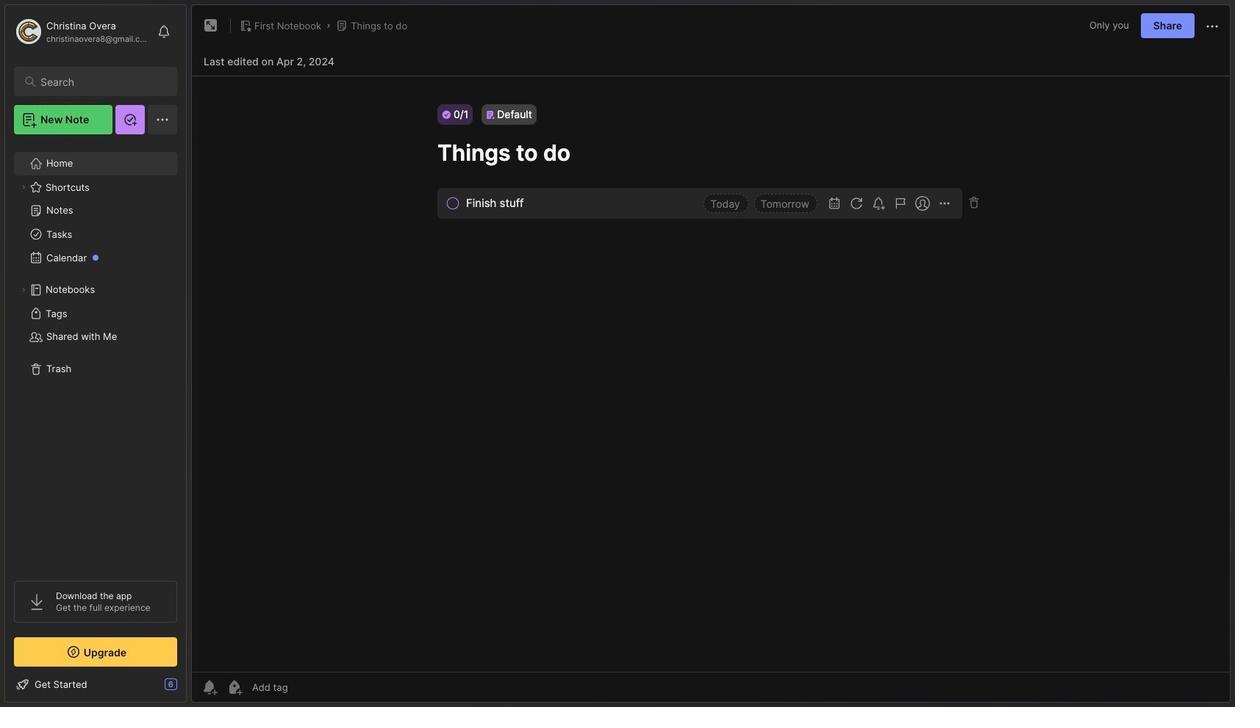 Task type: locate. For each thing, give the bounding box(es) containing it.
None search field
[[40, 73, 164, 90]]

none search field inside main element
[[40, 73, 164, 90]]

Note Editor text field
[[192, 76, 1230, 673]]

add tag image
[[226, 679, 243, 697]]

More actions field
[[1203, 16, 1221, 35]]

Add tag field
[[251, 682, 362, 695]]

more actions image
[[1203, 18, 1221, 35]]

tree
[[5, 143, 186, 568]]



Task type: describe. For each thing, give the bounding box(es) containing it.
expand notebooks image
[[19, 286, 28, 295]]

expand note image
[[202, 17, 220, 35]]

Search text field
[[40, 75, 164, 89]]

Account field
[[14, 17, 150, 46]]

tree inside main element
[[5, 143, 186, 568]]

main element
[[0, 0, 191, 708]]

click to collapse image
[[186, 681, 197, 698]]

add a reminder image
[[201, 679, 218, 697]]

Help and Learning task checklist field
[[5, 673, 186, 697]]

note window element
[[191, 4, 1231, 707]]



Task type: vqa. For each thing, say whether or not it's contained in the screenshot.
Help and Learning task checklist field
yes



